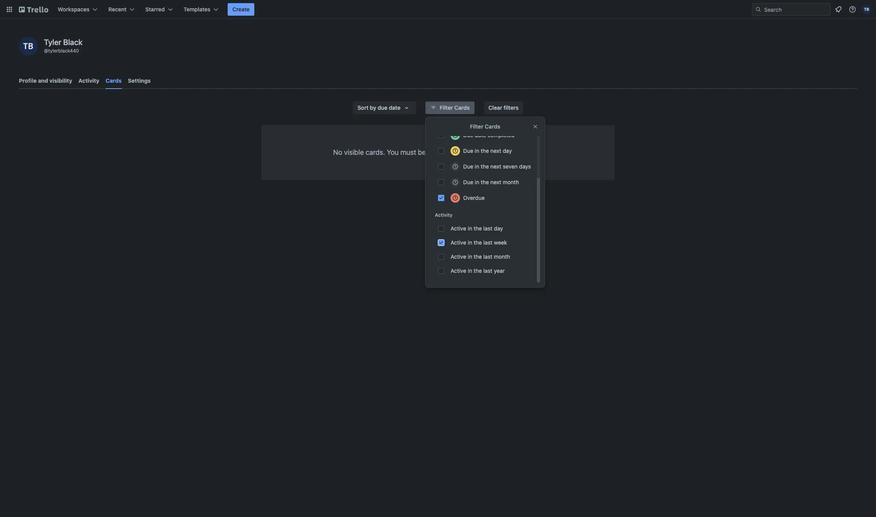 Task type: describe. For each thing, give the bounding box(es) containing it.
must
[[400, 148, 416, 157]]

due in the next seven days
[[463, 163, 531, 170]]

next for day
[[490, 148, 501, 154]]

search image
[[755, 6, 761, 13]]

cards link
[[106, 74, 122, 89]]

last for year
[[483, 268, 492, 274]]

templates
[[184, 6, 210, 13]]

due
[[378, 104, 387, 111]]

appear
[[503, 148, 525, 157]]

in for due in the next month
[[475, 179, 479, 186]]

it
[[489, 148, 493, 157]]

filters
[[504, 104, 519, 111]]

1 horizontal spatial date
[[475, 132, 486, 139]]

seven
[[503, 163, 518, 170]]

active in the last year
[[451, 268, 505, 274]]

starred button
[[141, 3, 177, 16]]

tylerblack440
[[48, 48, 79, 54]]

1 horizontal spatial activity
[[435, 212, 453, 218]]

year
[[494, 268, 505, 274]]

active for active in the last day
[[451, 225, 466, 232]]

added
[[428, 148, 448, 157]]

due in the next day
[[463, 148, 512, 154]]

the for active in the last year
[[474, 268, 482, 274]]

black
[[63, 38, 83, 47]]

the for due in the next day
[[481, 148, 489, 154]]

back to home image
[[19, 3, 48, 16]]

sort by due date button
[[353, 102, 416, 114]]

starred
[[145, 6, 165, 13]]

in for active in the last week
[[468, 239, 472, 246]]

in for due in the next day
[[475, 148, 479, 154]]

workspaces button
[[53, 3, 102, 16]]

the for active in the last month
[[474, 254, 482, 260]]

the for due in the next month
[[481, 179, 489, 186]]

active in the last day
[[451, 225, 503, 232]]

1 vertical spatial filter
[[470, 123, 483, 130]]

2 to from the left
[[495, 148, 501, 157]]

2 horizontal spatial cards
[[485, 123, 500, 130]]

clear filters button
[[484, 102, 523, 114]]

here.
[[527, 148, 543, 157]]

filter cards button
[[426, 102, 474, 114]]

due for due date completed
[[463, 132, 473, 139]]

days
[[519, 163, 531, 170]]

no visible cards. you must be added to a card for it to appear here.
[[333, 148, 543, 157]]

0 notifications image
[[834, 5, 843, 14]]

settings
[[128, 77, 151, 84]]

active in the last week
[[451, 239, 507, 246]]

visibility
[[49, 77, 72, 84]]

recent button
[[104, 3, 139, 16]]

date inside the sort by due date popup button
[[389, 104, 400, 111]]

be
[[418, 148, 426, 157]]

in for active in the last month
[[468, 254, 472, 260]]

visible
[[344, 148, 364, 157]]

you
[[387, 148, 399, 157]]

clear
[[489, 104, 502, 111]]

tyler black @ tylerblack440
[[44, 38, 83, 54]]

close popover image
[[532, 124, 539, 130]]

no
[[333, 148, 342, 157]]

in for due in the next seven days
[[475, 163, 479, 170]]

@
[[44, 48, 48, 54]]

card
[[463, 148, 477, 157]]



Task type: locate. For each thing, give the bounding box(es) containing it.
recent
[[108, 6, 127, 13]]

active up active in the last week
[[451, 225, 466, 232]]

1 horizontal spatial tyler black (tylerblack440) image
[[862, 5, 871, 14]]

filter
[[440, 104, 453, 111], [470, 123, 483, 130]]

in
[[475, 148, 479, 154], [475, 163, 479, 170], [475, 179, 479, 186], [468, 225, 472, 232], [468, 239, 472, 246], [468, 254, 472, 260], [468, 268, 472, 274]]

month down week
[[494, 254, 510, 260]]

active for active in the last month
[[451, 254, 466, 260]]

cards.
[[366, 148, 385, 157]]

in for active in the last day
[[468, 225, 472, 232]]

due down the card at the top of page
[[463, 163, 473, 170]]

tyler black (tylerblack440) image
[[862, 5, 871, 14], [19, 37, 38, 56]]

1 horizontal spatial cards
[[454, 104, 470, 111]]

activity left cards link
[[78, 77, 99, 84]]

0 vertical spatial activity
[[78, 77, 99, 84]]

due for due in the next seven days
[[463, 163, 473, 170]]

filter cards
[[440, 104, 470, 111], [470, 123, 500, 130]]

create button
[[228, 3, 254, 16]]

3 due from the top
[[463, 163, 473, 170]]

active for active in the last year
[[451, 268, 466, 274]]

the up active in the last week
[[474, 225, 482, 232]]

due date completed
[[463, 132, 514, 139]]

date right due
[[389, 104, 400, 111]]

1 vertical spatial month
[[494, 254, 510, 260]]

activity link
[[78, 74, 99, 88]]

the left 'it'
[[481, 148, 489, 154]]

month
[[503, 179, 519, 186], [494, 254, 510, 260]]

the
[[481, 148, 489, 154], [481, 163, 489, 170], [481, 179, 489, 186], [474, 225, 482, 232], [474, 239, 482, 246], [474, 254, 482, 260], [474, 268, 482, 274]]

overdue
[[463, 195, 485, 201]]

last
[[483, 225, 492, 232], [483, 239, 492, 246], [483, 254, 492, 260], [483, 268, 492, 274]]

0 horizontal spatial filter cards
[[440, 104, 470, 111]]

cards right activity link
[[106, 77, 122, 84]]

in for active in the last year
[[468, 268, 472, 274]]

last up active in the last week
[[483, 225, 492, 232]]

next for month
[[490, 179, 501, 186]]

active down active in the last month
[[451, 268, 466, 274]]

in left 'it'
[[475, 148, 479, 154]]

activity
[[78, 77, 99, 84], [435, 212, 453, 218]]

in down for
[[475, 163, 479, 170]]

1 horizontal spatial filter cards
[[470, 123, 500, 130]]

in down active in the last day
[[468, 239, 472, 246]]

and
[[38, 77, 48, 84]]

due for due in the next month
[[463, 179, 473, 186]]

3 active from the top
[[451, 254, 466, 260]]

the up overdue on the top right
[[481, 179, 489, 186]]

date up due in the next day
[[475, 132, 486, 139]]

sort by due date
[[357, 104, 400, 111]]

2 vertical spatial next
[[490, 179, 501, 186]]

profile
[[19, 77, 37, 84]]

next left seven
[[490, 163, 501, 170]]

next for seven
[[490, 163, 501, 170]]

month for due in the next month
[[503, 179, 519, 186]]

2 last from the top
[[483, 239, 492, 246]]

0 vertical spatial tyler black (tylerblack440) image
[[862, 5, 871, 14]]

1 vertical spatial cards
[[454, 104, 470, 111]]

month down seven
[[503, 179, 519, 186]]

0 horizontal spatial activity
[[78, 77, 99, 84]]

due for due in the next day
[[463, 148, 473, 154]]

the for active in the last day
[[474, 225, 482, 232]]

last left year on the right bottom of the page
[[483, 268, 492, 274]]

1 due from the top
[[463, 132, 473, 139]]

tyler black (tylerblack440) image left @
[[19, 37, 38, 56]]

completed
[[488, 132, 514, 139]]

active in the last month
[[451, 254, 510, 260]]

for
[[479, 148, 488, 157]]

date
[[389, 104, 400, 111], [475, 132, 486, 139]]

0 vertical spatial filter cards
[[440, 104, 470, 111]]

next down due in the next seven days
[[490, 179, 501, 186]]

1 vertical spatial day
[[494, 225, 503, 232]]

1 horizontal spatial filter
[[470, 123, 483, 130]]

1 horizontal spatial to
[[495, 148, 501, 157]]

0 horizontal spatial date
[[389, 104, 400, 111]]

in up overdue on the top right
[[475, 179, 479, 186]]

next right for
[[490, 148, 501, 154]]

in down active in the last month
[[468, 268, 472, 274]]

next
[[490, 148, 501, 154], [490, 163, 501, 170], [490, 179, 501, 186]]

to right 'it'
[[495, 148, 501, 157]]

filter inside filter cards button
[[440, 104, 453, 111]]

the down active in the last day
[[474, 239, 482, 246]]

profile and visibility
[[19, 77, 72, 84]]

in up active in the last week
[[468, 225, 472, 232]]

to
[[449, 148, 456, 157], [495, 148, 501, 157]]

cards inside button
[[454, 104, 470, 111]]

to left a
[[449, 148, 456, 157]]

1 vertical spatial filter cards
[[470, 123, 500, 130]]

0 horizontal spatial tyler black (tylerblack440) image
[[19, 37, 38, 56]]

last down active in the last week
[[483, 254, 492, 260]]

by
[[370, 104, 376, 111]]

4 last from the top
[[483, 268, 492, 274]]

tyler black (tylerblack440) image right open information menu icon
[[862, 5, 871, 14]]

due in the next month
[[463, 179, 519, 186]]

filter cards inside button
[[440, 104, 470, 111]]

0 vertical spatial day
[[503, 148, 512, 154]]

last for month
[[483, 254, 492, 260]]

the for active in the last week
[[474, 239, 482, 246]]

0 horizontal spatial cards
[[106, 77, 122, 84]]

2 vertical spatial cards
[[485, 123, 500, 130]]

2 due from the top
[[463, 148, 473, 154]]

3 last from the top
[[483, 254, 492, 260]]

due
[[463, 132, 473, 139], [463, 148, 473, 154], [463, 163, 473, 170], [463, 179, 473, 186]]

month for active in the last month
[[494, 254, 510, 260]]

templates button
[[179, 3, 223, 16]]

4 active from the top
[[451, 268, 466, 274]]

sort
[[357, 104, 368, 111]]

day for active in the last day
[[494, 225, 503, 232]]

day up seven
[[503, 148, 512, 154]]

1 vertical spatial activity
[[435, 212, 453, 218]]

4 due from the top
[[463, 179, 473, 186]]

week
[[494, 239, 507, 246]]

last for day
[[483, 225, 492, 232]]

profile and visibility link
[[19, 74, 72, 88]]

a
[[458, 148, 461, 157]]

1 vertical spatial next
[[490, 163, 501, 170]]

cards up due date completed
[[485, 123, 500, 130]]

primary element
[[0, 0, 876, 19]]

Search field
[[761, 4, 830, 15]]

due up the card at the top of page
[[463, 132, 473, 139]]

the for due in the next seven days
[[481, 163, 489, 170]]

the up active in the last year
[[474, 254, 482, 260]]

day
[[503, 148, 512, 154], [494, 225, 503, 232]]

1 last from the top
[[483, 225, 492, 232]]

0 horizontal spatial to
[[449, 148, 456, 157]]

clear filters
[[489, 104, 519, 111]]

0 vertical spatial month
[[503, 179, 519, 186]]

cards
[[106, 77, 122, 84], [454, 104, 470, 111], [485, 123, 500, 130]]

2 active from the top
[[451, 239, 466, 246]]

1 vertical spatial tyler black (tylerblack440) image
[[19, 37, 38, 56]]

1 next from the top
[[490, 148, 501, 154]]

0 vertical spatial cards
[[106, 77, 122, 84]]

due right a
[[463, 148, 473, 154]]

settings link
[[128, 74, 151, 88]]

create
[[232, 6, 250, 13]]

active down active in the last day
[[451, 239, 466, 246]]

day for due in the next day
[[503, 148, 512, 154]]

in up active in the last year
[[468, 254, 472, 260]]

0 horizontal spatial filter
[[440, 104, 453, 111]]

due up overdue on the top right
[[463, 179, 473, 186]]

1 to from the left
[[449, 148, 456, 157]]

activity up active in the last day
[[435, 212, 453, 218]]

last left week
[[483, 239, 492, 246]]

active for active in the last week
[[451, 239, 466, 246]]

day up week
[[494, 225, 503, 232]]

active up active in the last year
[[451, 254, 466, 260]]

0 vertical spatial filter
[[440, 104, 453, 111]]

the down active in the last month
[[474, 268, 482, 274]]

the down for
[[481, 163, 489, 170]]

0 vertical spatial next
[[490, 148, 501, 154]]

tyler
[[44, 38, 61, 47]]

3 next from the top
[[490, 179, 501, 186]]

active
[[451, 225, 466, 232], [451, 239, 466, 246], [451, 254, 466, 260], [451, 268, 466, 274]]

last for week
[[483, 239, 492, 246]]

2 next from the top
[[490, 163, 501, 170]]

1 vertical spatial date
[[475, 132, 486, 139]]

0 vertical spatial date
[[389, 104, 400, 111]]

workspaces
[[58, 6, 90, 13]]

cards left "clear"
[[454, 104, 470, 111]]

open information menu image
[[849, 5, 856, 13]]

1 active from the top
[[451, 225, 466, 232]]



Task type: vqa. For each thing, say whether or not it's contained in the screenshot.
Orlando's
no



